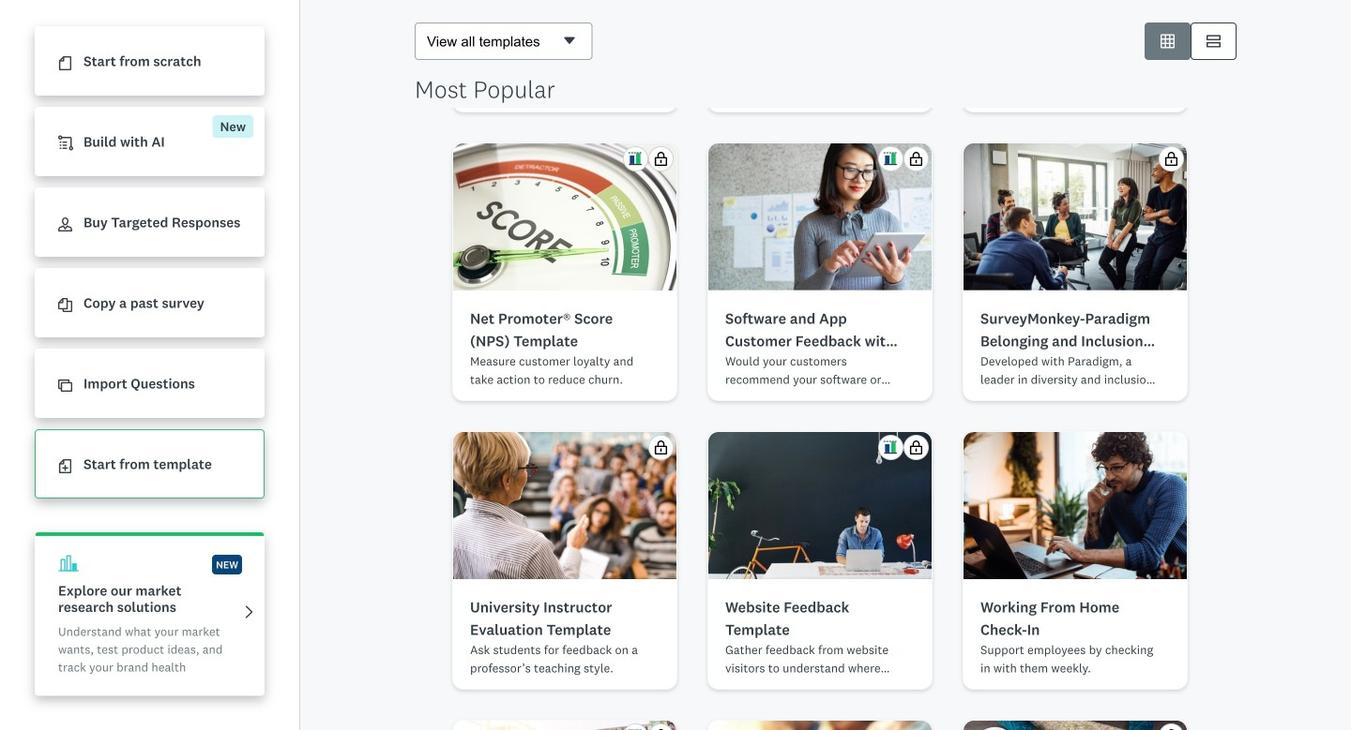 Task type: locate. For each thing, give the bounding box(es) containing it.
1 vertical spatial lock image
[[654, 441, 668, 455]]

1 horizontal spatial lock image
[[909, 441, 923, 455]]

0 horizontal spatial lock image
[[654, 441, 668, 455]]

1 horizontal spatial lock image
[[909, 152, 923, 166]]

lock image
[[654, 152, 668, 166], [1164, 152, 1179, 166], [909, 441, 923, 455]]

lock image
[[909, 152, 923, 166], [654, 441, 668, 455]]

grid image
[[1161, 34, 1175, 48]]

university instructor evaluation template image
[[453, 433, 677, 580]]

clone image
[[58, 379, 72, 393]]

0 horizontal spatial lock image
[[654, 152, 668, 166]]

textboxmultiple image
[[1207, 34, 1221, 48]]

2 horizontal spatial lock image
[[1164, 152, 1179, 166]]

surveymonkey-paradigm belonging and inclusion template image
[[964, 144, 1187, 291]]

lock image for net promoter® score (nps) template image
[[654, 152, 668, 166]]

chevronright image
[[242, 606, 256, 620]]



Task type: describe. For each thing, give the bounding box(es) containing it.
lock image for website feedback template image
[[909, 441, 923, 455]]

net promoter® score (nps) template image
[[453, 144, 677, 291]]

user image
[[58, 218, 72, 232]]

0 vertical spatial lock image
[[909, 152, 923, 166]]

documentplus image
[[58, 460, 72, 474]]

website feedback template image
[[708, 433, 932, 580]]

documentclone image
[[58, 299, 72, 313]]

document image
[[58, 57, 72, 71]]

software and app customer feedback with nps® image
[[708, 144, 932, 291]]

working from home check-in image
[[964, 433, 1187, 580]]



Task type: vqa. For each thing, say whether or not it's contained in the screenshot.
university instructor evaluation template "image"
yes



